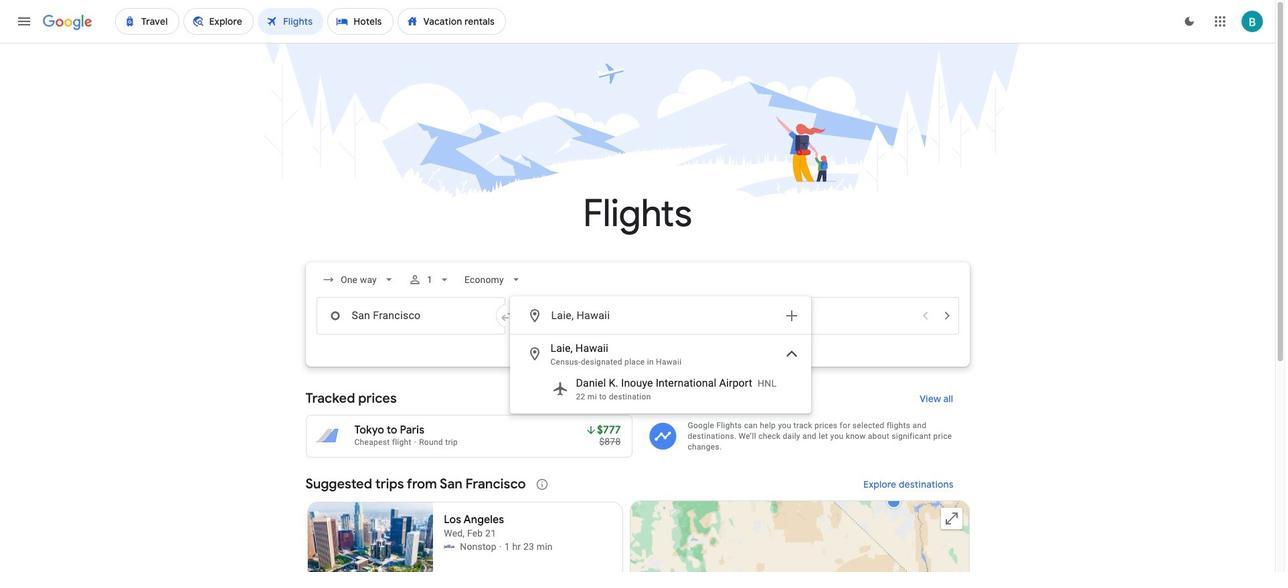Task type: describe. For each thing, give the bounding box(es) containing it.
Flight search field
[[295, 263, 981, 414]]

tracked prices region
[[306, 383, 970, 458]]

Where else? text field
[[551, 300, 776, 332]]

daniel k. inouye international airport (hnl) option
[[511, 370, 811, 408]]

list box inside enter your destination dialog
[[511, 335, 811, 413]]

878 US dollars text field
[[600, 437, 621, 447]]



Task type: vqa. For each thing, say whether or not it's contained in the screenshot.
second Add from the bottom of the 200 Civic Center Way main content
no



Task type: locate. For each thing, give the bounding box(es) containing it.
laie, hawaii option
[[511, 338, 811, 370]]

 image
[[499, 540, 502, 554]]

 image inside suggested trips from san francisco "region"
[[499, 540, 502, 554]]

change appearance image
[[1174, 5, 1206, 38]]

 image inside 'tracked prices' region
[[414, 438, 417, 447]]

list box
[[511, 335, 811, 413]]

toggle nearby airports for laie, hawaii image
[[784, 346, 800, 362]]

destination, select multiple airports image
[[784, 308, 800, 324]]

None text field
[[316, 297, 505, 335]]

None field
[[316, 268, 401, 292], [460, 268, 528, 292], [316, 268, 401, 292], [460, 268, 528, 292]]

jetblue image
[[444, 542, 455, 552]]

suggested trips from san francisco region
[[306, 469, 970, 573]]

main menu image
[[16, 13, 32, 29]]

Departure text field
[[742, 298, 914, 334]]

 image
[[414, 438, 417, 447]]

enter your destination dialog
[[510, 297, 811, 414]]

777 US dollars text field
[[597, 424, 621, 437]]



